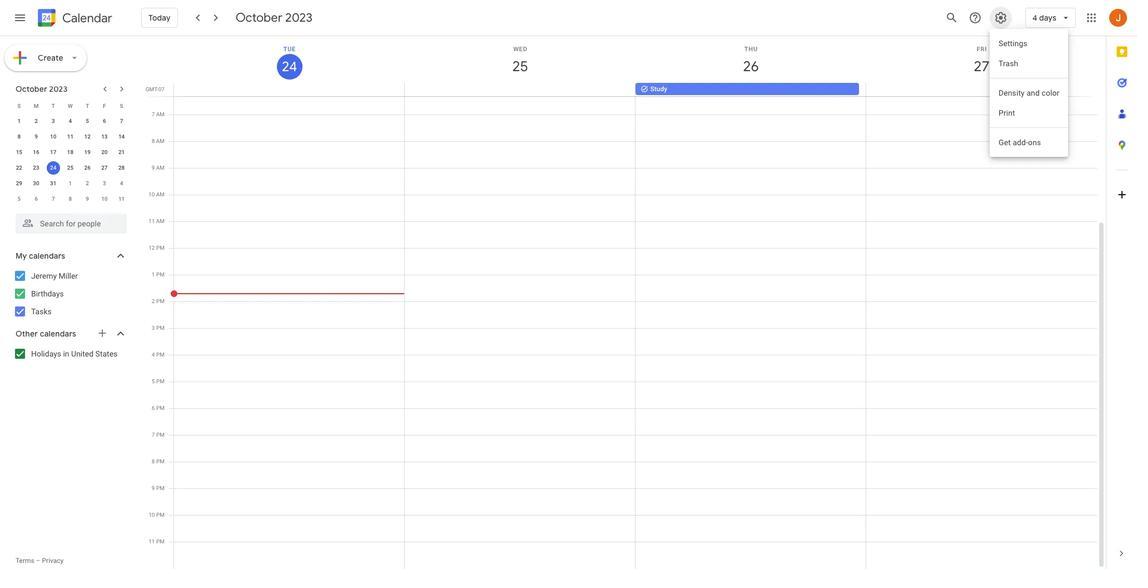 Task type: vqa. For each thing, say whether or not it's contained in the screenshot.
11 PM
yes



Task type: describe. For each thing, give the bounding box(es) containing it.
8 pm
[[152, 458, 165, 464]]

7 for 7 am
[[152, 111, 155, 117]]

study button
[[636, 83, 860, 95]]

my
[[16, 251, 27, 261]]

6 for november 6 element
[[35, 196, 38, 202]]

pm for 7 pm
[[156, 432, 165, 438]]

16 element
[[30, 146, 43, 159]]

30
[[33, 180, 39, 186]]

2 for november 2 element
[[86, 180, 89, 186]]

settings menu menu
[[990, 29, 1069, 157]]

10 am
[[149, 191, 165, 197]]

16
[[33, 149, 39, 155]]

pm for 1 pm
[[156, 271, 165, 278]]

24 cell
[[45, 160, 62, 176]]

24, today element
[[47, 161, 60, 175]]

miller
[[59, 271, 78, 280]]

8 for 8 pm
[[152, 458, 155, 464]]

jeremy
[[31, 271, 57, 280]]

color
[[1042, 88, 1060, 97]]

thu
[[745, 46, 758, 53]]

Search for people text field
[[22, 214, 120, 234]]

4 for 4 days
[[1033, 13, 1038, 23]]

14
[[118, 134, 125, 140]]

5 for november 5 element
[[18, 196, 21, 202]]

2 t from the left
[[86, 103, 89, 109]]

pm for 9 pm
[[156, 485, 165, 491]]

22 element
[[12, 161, 26, 175]]

29 element
[[12, 177, 26, 190]]

calendars for my calendars
[[29, 251, 65, 261]]

in
[[63, 349, 69, 358]]

–
[[36, 557, 40, 565]]

3 for 3 pm
[[152, 325, 155, 331]]

jeremy miller
[[31, 271, 78, 280]]

19
[[84, 149, 91, 155]]

november 1 element
[[64, 177, 77, 190]]

0 vertical spatial 3
[[52, 118, 55, 124]]

row containing 5
[[11, 191, 130, 207]]

row containing 8
[[11, 129, 130, 145]]

pm for 8 pm
[[156, 458, 165, 464]]

11 for 11 element
[[67, 134, 74, 140]]

4 for november 4 element
[[120, 180, 123, 186]]

22
[[16, 165, 22, 171]]

privacy link
[[42, 557, 64, 565]]

7 for 7 pm
[[152, 432, 155, 438]]

15
[[16, 149, 22, 155]]

27 link
[[969, 54, 995, 80]]

28 element
[[115, 161, 128, 175]]

row group containing 1
[[11, 113, 130, 207]]

pm for 10 pm
[[156, 512, 165, 518]]

10 for 10 am
[[149, 191, 155, 197]]

other calendars button
[[2, 325, 138, 343]]

grid containing 25
[[142, 36, 1106, 569]]

1 for 1 pm
[[152, 271, 155, 278]]

1 horizontal spatial 26
[[743, 57, 758, 76]]

8 up 15
[[18, 134, 21, 140]]

days
[[1040, 13, 1057, 23]]

8 am
[[152, 138, 165, 144]]

pm for 6 pm
[[156, 405, 165, 411]]

11 pm
[[149, 538, 165, 545]]

gmt-
[[146, 86, 158, 92]]

0 horizontal spatial 2
[[35, 118, 38, 124]]

my calendars button
[[2, 247, 138, 265]]

row containing 1
[[11, 113, 130, 129]]

0 vertical spatial 24
[[281, 58, 296, 76]]

9 pm
[[152, 485, 165, 491]]

2 s from the left
[[120, 103, 123, 109]]

november 10 element
[[98, 192, 111, 206]]

26 link
[[738, 54, 764, 80]]

4 down w
[[69, 118, 72, 124]]

9 am
[[152, 165, 165, 171]]

27 inside row
[[101, 165, 108, 171]]

4 pm
[[152, 352, 165, 358]]

25 inside wed 25
[[512, 57, 528, 76]]

23
[[33, 165, 39, 171]]

w
[[68, 103, 73, 109]]

1 for november 1 element
[[69, 180, 72, 186]]

20
[[101, 149, 108, 155]]

thu 26
[[743, 46, 758, 76]]

add other calendars image
[[97, 328, 108, 339]]

get add-ons
[[999, 138, 1041, 147]]

tue 24
[[281, 46, 296, 76]]

0 vertical spatial 1
[[18, 118, 21, 124]]

4 for 4 pm
[[152, 352, 155, 358]]

calendar
[[62, 10, 112, 26]]

0 horizontal spatial october 2023
[[16, 84, 68, 94]]

10 for november 10 element
[[101, 196, 108, 202]]

1 horizontal spatial 2023
[[285, 10, 313, 26]]

am for 11 am
[[156, 218, 165, 224]]

november 4 element
[[115, 177, 128, 190]]

other
[[16, 329, 38, 339]]

0 horizontal spatial october
[[16, 84, 47, 94]]

ons
[[1029, 138, 1041, 147]]

4 days button
[[1026, 4, 1076, 31]]

0 vertical spatial october
[[236, 10, 283, 26]]

am for 7 am
[[156, 111, 165, 117]]

terms link
[[16, 557, 34, 565]]

13 element
[[98, 130, 111, 144]]

25 element
[[64, 161, 77, 175]]

20 element
[[98, 146, 111, 159]]

pm for 5 pm
[[156, 378, 165, 384]]

pm for 3 pm
[[156, 325, 165, 331]]

24 link
[[277, 54, 302, 80]]

my calendars list
[[2, 267, 138, 320]]

november 8 element
[[64, 192, 77, 206]]

31
[[50, 180, 56, 186]]

1 t from the left
[[52, 103, 55, 109]]

10 for '10' element
[[50, 134, 56, 140]]

9 for november 9 element on the left
[[86, 196, 89, 202]]

0 horizontal spatial 2023
[[49, 84, 68, 94]]

7 for "november 7" element
[[52, 196, 55, 202]]

am for 8 am
[[156, 138, 165, 144]]

0 vertical spatial 6
[[103, 118, 106, 124]]

print
[[999, 108, 1016, 117]]

3 pm
[[152, 325, 165, 331]]

11 for 11 pm
[[149, 538, 155, 545]]

wed
[[514, 46, 528, 53]]

6 for 6 pm
[[152, 405, 155, 411]]

holidays in united states
[[31, 349, 118, 358]]

study
[[651, 85, 668, 93]]

11 element
[[64, 130, 77, 144]]

pm for 12 pm
[[156, 245, 165, 251]]

birthdays
[[31, 289, 64, 298]]

17
[[50, 149, 56, 155]]

31 element
[[47, 177, 60, 190]]

1 cell from the left
[[174, 83, 405, 96]]

23 element
[[30, 161, 43, 175]]



Task type: locate. For each thing, give the bounding box(es) containing it.
2 vertical spatial 5
[[152, 378, 155, 384]]

cell
[[174, 83, 405, 96], [405, 83, 636, 96], [866, 83, 1097, 96]]

10 up 11 am
[[149, 191, 155, 197]]

privacy
[[42, 557, 64, 565]]

0 horizontal spatial 6
[[35, 196, 38, 202]]

3 for 'november 3' element at the top left of page
[[103, 180, 106, 186]]

7 pm from the top
[[156, 405, 165, 411]]

11
[[67, 134, 74, 140], [118, 196, 125, 202], [149, 218, 155, 224], [149, 538, 155, 545]]

s right the f at the left top of page
[[120, 103, 123, 109]]

0 horizontal spatial s
[[17, 103, 21, 109]]

calendars for other calendars
[[40, 329, 76, 339]]

4 inside popup button
[[1033, 13, 1038, 23]]

add-
[[1013, 138, 1029, 147]]

25 down the wed
[[512, 57, 528, 76]]

4 down the 28 element
[[120, 180, 123, 186]]

1 vertical spatial 24
[[50, 165, 56, 171]]

1 horizontal spatial s
[[120, 103, 123, 109]]

row group
[[11, 113, 130, 207]]

0 vertical spatial 5
[[86, 118, 89, 124]]

8 pm from the top
[[156, 432, 165, 438]]

settings
[[999, 39, 1028, 48]]

15 element
[[12, 146, 26, 159]]

am for 9 am
[[156, 165, 165, 171]]

tasks
[[31, 307, 52, 316]]

density
[[999, 88, 1025, 97]]

2 row from the top
[[11, 113, 130, 129]]

1 vertical spatial 12
[[149, 245, 155, 251]]

27 down fri
[[973, 57, 989, 76]]

4 pm from the top
[[156, 325, 165, 331]]

3
[[52, 118, 55, 124], [103, 180, 106, 186], [152, 325, 155, 331]]

14 element
[[115, 130, 128, 144]]

18
[[67, 149, 74, 155]]

1 vertical spatial 25
[[67, 165, 74, 171]]

calendars up jeremy
[[29, 251, 65, 261]]

2 horizontal spatial 6
[[152, 405, 155, 411]]

8 up 9 am
[[152, 138, 155, 144]]

calendars inside dropdown button
[[29, 251, 65, 261]]

pm for 4 pm
[[156, 352, 165, 358]]

november 5 element
[[12, 192, 26, 206]]

density and color
[[999, 88, 1060, 97]]

2 for 2 pm
[[152, 298, 155, 304]]

10 down 'november 3' element at the top left of page
[[101, 196, 108, 202]]

3 pm from the top
[[156, 298, 165, 304]]

2 vertical spatial 6
[[152, 405, 155, 411]]

row down 25 element
[[11, 176, 130, 191]]

2023
[[285, 10, 313, 26], [49, 84, 68, 94]]

11 down 10 pm
[[149, 538, 155, 545]]

21 element
[[115, 146, 128, 159]]

8 down november 1 element
[[69, 196, 72, 202]]

5 row from the top
[[11, 160, 130, 176]]

pm for 11 pm
[[156, 538, 165, 545]]

1 down 25 element
[[69, 180, 72, 186]]

pm
[[156, 245, 165, 251], [156, 271, 165, 278], [156, 298, 165, 304], [156, 325, 165, 331], [156, 352, 165, 358], [156, 378, 165, 384], [156, 405, 165, 411], [156, 432, 165, 438], [156, 458, 165, 464], [156, 485, 165, 491], [156, 512, 165, 518], [156, 538, 165, 545]]

None search field
[[0, 209, 138, 234]]

october 2023 up tue on the left of page
[[236, 10, 313, 26]]

0 horizontal spatial 12
[[84, 134, 91, 140]]

0 vertical spatial 26
[[743, 57, 758, 76]]

25 inside row group
[[67, 165, 74, 171]]

2 horizontal spatial 5
[[152, 378, 155, 384]]

am up 12 pm on the left top of page
[[156, 218, 165, 224]]

1 vertical spatial october
[[16, 84, 47, 94]]

1 s from the left
[[17, 103, 21, 109]]

5 down 29 element on the left
[[18, 196, 21, 202]]

november 7 element
[[47, 192, 60, 206]]

pm up 2 pm
[[156, 271, 165, 278]]

3 cell from the left
[[866, 83, 1097, 96]]

7 down gmt-
[[152, 111, 155, 117]]

27 down 20 element
[[101, 165, 108, 171]]

2 cell from the left
[[405, 83, 636, 96]]

24 down tue on the left of page
[[281, 58, 296, 76]]

get
[[999, 138, 1011, 147]]

11 down 10 am
[[149, 218, 155, 224]]

pm for 2 pm
[[156, 298, 165, 304]]

2 vertical spatial 3
[[152, 325, 155, 331]]

m
[[34, 103, 39, 109]]

1 pm from the top
[[156, 245, 165, 251]]

row down november 1 element
[[11, 191, 130, 207]]

4 left days
[[1033, 13, 1038, 23]]

12 up 19
[[84, 134, 91, 140]]

t left w
[[52, 103, 55, 109]]

9 inside november 9 element
[[86, 196, 89, 202]]

10
[[50, 134, 56, 140], [149, 191, 155, 197], [101, 196, 108, 202], [149, 512, 155, 518]]

0 horizontal spatial 25
[[67, 165, 74, 171]]

1 vertical spatial 2
[[86, 180, 89, 186]]

2 down m
[[35, 118, 38, 124]]

other calendars
[[16, 329, 76, 339]]

0 vertical spatial october 2023
[[236, 10, 313, 26]]

1 vertical spatial october 2023
[[16, 84, 68, 94]]

pm down 3 pm
[[156, 352, 165, 358]]

3 down 2 pm
[[152, 325, 155, 331]]

am for 10 am
[[156, 191, 165, 197]]

fri 27
[[973, 46, 989, 76]]

5 pm from the top
[[156, 352, 165, 358]]

october
[[236, 10, 283, 26], [16, 84, 47, 94]]

pm up 8 pm
[[156, 432, 165, 438]]

1 horizontal spatial 5
[[86, 118, 89, 124]]

row down w
[[11, 113, 130, 129]]

11 down november 4 element
[[118, 196, 125, 202]]

6 pm
[[152, 405, 165, 411]]

3 up '10' element
[[52, 118, 55, 124]]

24 inside cell
[[50, 165, 56, 171]]

5 am from the top
[[156, 218, 165, 224]]

10 up 11 pm
[[149, 512, 155, 518]]

12 inside row group
[[84, 134, 91, 140]]

1 pm
[[152, 271, 165, 278]]

6 down 30 'element'
[[35, 196, 38, 202]]

pm down 2 pm
[[156, 325, 165, 331]]

1 horizontal spatial 24
[[281, 58, 296, 76]]

13
[[101, 134, 108, 140]]

1 horizontal spatial october 2023
[[236, 10, 313, 26]]

1 vertical spatial 26
[[84, 165, 91, 171]]

cell down 24 link
[[174, 83, 405, 96]]

11 am
[[149, 218, 165, 224]]

27 element
[[98, 161, 111, 175]]

7 down 31 element
[[52, 196, 55, 202]]

12 for 12 pm
[[149, 245, 155, 251]]

5 inside november 5 element
[[18, 196, 21, 202]]

october up tue 24
[[236, 10, 283, 26]]

november 3 element
[[98, 177, 111, 190]]

10 for 10 pm
[[149, 512, 155, 518]]

pm up 1 pm
[[156, 245, 165, 251]]

1 horizontal spatial 1
[[69, 180, 72, 186]]

pm down 8 pm
[[156, 485, 165, 491]]

wed 25
[[512, 46, 528, 76]]

1 vertical spatial 6
[[35, 196, 38, 202]]

row
[[11, 98, 130, 113], [11, 113, 130, 129], [11, 129, 130, 145], [11, 145, 130, 160], [11, 160, 130, 176], [11, 176, 130, 191], [11, 191, 130, 207]]

am up 9 am
[[156, 138, 165, 144]]

7 up 8 pm
[[152, 432, 155, 438]]

12 down 11 am
[[149, 245, 155, 251]]

7
[[152, 111, 155, 117], [120, 118, 123, 124], [52, 196, 55, 202], [152, 432, 155, 438]]

8 for november 8 element
[[69, 196, 72, 202]]

7 am
[[152, 111, 165, 117]]

1 vertical spatial 5
[[18, 196, 21, 202]]

2 pm from the top
[[156, 271, 165, 278]]

27
[[973, 57, 989, 76], [101, 165, 108, 171]]

terms – privacy
[[16, 557, 64, 565]]

2 up 3 pm
[[152, 298, 155, 304]]

1 vertical spatial 1
[[69, 180, 72, 186]]

07
[[158, 86, 165, 92]]

1 horizontal spatial t
[[86, 103, 89, 109]]

november 6 element
[[30, 192, 43, 206]]

tue
[[284, 46, 296, 53]]

24 down 17 element
[[50, 165, 56, 171]]

6 row from the top
[[11, 176, 130, 191]]

4 days
[[1033, 13, 1057, 23]]

6 down the f at the left top of page
[[103, 118, 106, 124]]

1 horizontal spatial 6
[[103, 118, 106, 124]]

10 element
[[47, 130, 60, 144]]

pm down 10 pm
[[156, 538, 165, 545]]

25 link
[[508, 54, 533, 80]]

2
[[35, 118, 38, 124], [86, 180, 89, 186], [152, 298, 155, 304]]

10 pm
[[149, 512, 165, 518]]

am down 9 am
[[156, 191, 165, 197]]

cell down 25 link
[[405, 83, 636, 96]]

pm down 9 pm
[[156, 512, 165, 518]]

1 vertical spatial 27
[[101, 165, 108, 171]]

october up m
[[16, 84, 47, 94]]

25 down 18 element
[[67, 165, 74, 171]]

2 pm
[[152, 298, 165, 304]]

main drawer image
[[13, 11, 27, 24]]

s left m
[[17, 103, 21, 109]]

7 row from the top
[[11, 191, 130, 207]]

9 for 9 am
[[152, 165, 155, 171]]

6 pm from the top
[[156, 378, 165, 384]]

1 horizontal spatial 27
[[973, 57, 989, 76]]

2 horizontal spatial 3
[[152, 325, 155, 331]]

11 pm from the top
[[156, 512, 165, 518]]

pm up 3 pm
[[156, 298, 165, 304]]

12 for 12
[[84, 134, 91, 140]]

12 pm from the top
[[156, 538, 165, 545]]

row containing s
[[11, 98, 130, 113]]

26 inside row group
[[84, 165, 91, 171]]

november 2 element
[[81, 177, 94, 190]]

26 down 19 "element"
[[84, 165, 91, 171]]

t
[[52, 103, 55, 109], [86, 103, 89, 109]]

pm up 6 pm
[[156, 378, 165, 384]]

am
[[156, 111, 165, 117], [156, 138, 165, 144], [156, 165, 165, 171], [156, 191, 165, 197], [156, 218, 165, 224]]

5 for 5 pm
[[152, 378, 155, 384]]

9 up 10 am
[[152, 165, 155, 171]]

19 element
[[81, 146, 94, 159]]

0 horizontal spatial 3
[[52, 118, 55, 124]]

9 for 9 pm
[[152, 485, 155, 491]]

s
[[17, 103, 21, 109], [120, 103, 123, 109]]

9 up 16
[[35, 134, 38, 140]]

row down 18 element
[[11, 160, 130, 176]]

create
[[38, 53, 63, 63]]

november 9 element
[[81, 192, 94, 206]]

11 for 11 am
[[149, 218, 155, 224]]

0 horizontal spatial 27
[[101, 165, 108, 171]]

1 horizontal spatial october
[[236, 10, 283, 26]]

0 vertical spatial calendars
[[29, 251, 65, 261]]

5 pm
[[152, 378, 165, 384]]

5 up 12 element
[[86, 118, 89, 124]]

row up 18
[[11, 129, 130, 145]]

2 vertical spatial 2
[[152, 298, 155, 304]]

8 down 7 pm
[[152, 458, 155, 464]]

7 pm
[[152, 432, 165, 438]]

26 element
[[81, 161, 94, 175]]

26 down thu
[[743, 57, 758, 76]]

0 vertical spatial 27
[[973, 57, 989, 76]]

1 vertical spatial 3
[[103, 180, 106, 186]]

gmt-07
[[146, 86, 165, 92]]

am down 8 am
[[156, 165, 165, 171]]

pm down 7 pm
[[156, 458, 165, 464]]

7 up 14
[[120, 118, 123, 124]]

1 vertical spatial calendars
[[40, 329, 76, 339]]

today
[[149, 13, 171, 23]]

row containing 22
[[11, 160, 130, 176]]

row containing 15
[[11, 145, 130, 160]]

calendars
[[29, 251, 65, 261], [40, 329, 76, 339]]

2 horizontal spatial 2
[[152, 298, 155, 304]]

11 up 18
[[67, 134, 74, 140]]

2 am from the top
[[156, 138, 165, 144]]

row containing 29
[[11, 176, 130, 191]]

1 down 12 pm on the left top of page
[[152, 271, 155, 278]]

1 vertical spatial 2023
[[49, 84, 68, 94]]

2023 down create
[[49, 84, 68, 94]]

october 2023 grid
[[11, 98, 130, 207]]

9
[[35, 134, 38, 140], [152, 165, 155, 171], [86, 196, 89, 202], [152, 485, 155, 491]]

today button
[[141, 4, 178, 31]]

study row
[[169, 83, 1106, 96]]

am down 07
[[156, 111, 165, 117]]

0 horizontal spatial 5
[[18, 196, 21, 202]]

9 up 10 pm
[[152, 485, 155, 491]]

4 row from the top
[[11, 145, 130, 160]]

tab list
[[1107, 36, 1138, 538]]

row up 25 element
[[11, 145, 130, 160]]

calendar element
[[36, 7, 112, 31]]

settings menu image
[[995, 11, 1008, 24]]

17 element
[[47, 146, 60, 159]]

0 horizontal spatial 24
[[50, 165, 56, 171]]

3 row from the top
[[11, 129, 130, 145]]

11 for november 11 element
[[118, 196, 125, 202]]

9 down november 2 element
[[86, 196, 89, 202]]

cell down 27 'link'
[[866, 83, 1097, 96]]

my calendars
[[16, 251, 65, 261]]

3 am from the top
[[156, 165, 165, 171]]

1 row from the top
[[11, 98, 130, 113]]

2 down 26 element
[[86, 180, 89, 186]]

fri
[[977, 46, 987, 53]]

t left the f at the left top of page
[[86, 103, 89, 109]]

1 horizontal spatial 2
[[86, 180, 89, 186]]

8
[[18, 134, 21, 140], [152, 138, 155, 144], [69, 196, 72, 202], [152, 458, 155, 464]]

10 pm from the top
[[156, 485, 165, 491]]

6
[[103, 118, 106, 124], [35, 196, 38, 202], [152, 405, 155, 411]]

3 down 27 element
[[103, 180, 106, 186]]

4 am from the top
[[156, 191, 165, 197]]

november 11 element
[[115, 192, 128, 206]]

2 vertical spatial 1
[[152, 271, 155, 278]]

f
[[103, 103, 106, 109]]

0 vertical spatial 12
[[84, 134, 91, 140]]

30 element
[[30, 177, 43, 190]]

29
[[16, 180, 22, 186]]

12 pm
[[149, 245, 165, 251]]

terms
[[16, 557, 34, 565]]

18 element
[[64, 146, 77, 159]]

1 horizontal spatial 25
[[512, 57, 528, 76]]

1 up 15
[[18, 118, 21, 124]]

trash
[[999, 59, 1019, 68]]

and
[[1027, 88, 1040, 97]]

calendars inside dropdown button
[[40, 329, 76, 339]]

0 vertical spatial 2023
[[285, 10, 313, 26]]

6 up 7 pm
[[152, 405, 155, 411]]

1 horizontal spatial 3
[[103, 180, 106, 186]]

united
[[71, 349, 94, 358]]

0 horizontal spatial 1
[[18, 118, 21, 124]]

10 up 17
[[50, 134, 56, 140]]

pm up 7 pm
[[156, 405, 165, 411]]

october 2023
[[236, 10, 313, 26], [16, 84, 68, 94]]

calendar heading
[[60, 10, 112, 26]]

october 2023 up m
[[16, 84, 68, 94]]

0 vertical spatial 2
[[35, 118, 38, 124]]

2 horizontal spatial 1
[[152, 271, 155, 278]]

1 horizontal spatial 12
[[149, 245, 155, 251]]

holidays
[[31, 349, 61, 358]]

5
[[86, 118, 89, 124], [18, 196, 21, 202], [152, 378, 155, 384]]

26
[[743, 57, 758, 76], [84, 165, 91, 171]]

21
[[118, 149, 125, 155]]

0 horizontal spatial 26
[[84, 165, 91, 171]]

12 element
[[81, 130, 94, 144]]

row up 11 element
[[11, 98, 130, 113]]

calendars up in
[[40, 329, 76, 339]]

8 for 8 am
[[152, 138, 155, 144]]

2023 up tue on the left of page
[[285, 10, 313, 26]]

28
[[118, 165, 125, 171]]

9 pm from the top
[[156, 458, 165, 464]]

grid
[[142, 36, 1106, 569]]

5 up 6 pm
[[152, 378, 155, 384]]

0 horizontal spatial t
[[52, 103, 55, 109]]

4 down 3 pm
[[152, 352, 155, 358]]

1 am from the top
[[156, 111, 165, 117]]

0 vertical spatial 25
[[512, 57, 528, 76]]

create button
[[4, 45, 87, 71]]

states
[[95, 349, 118, 358]]



